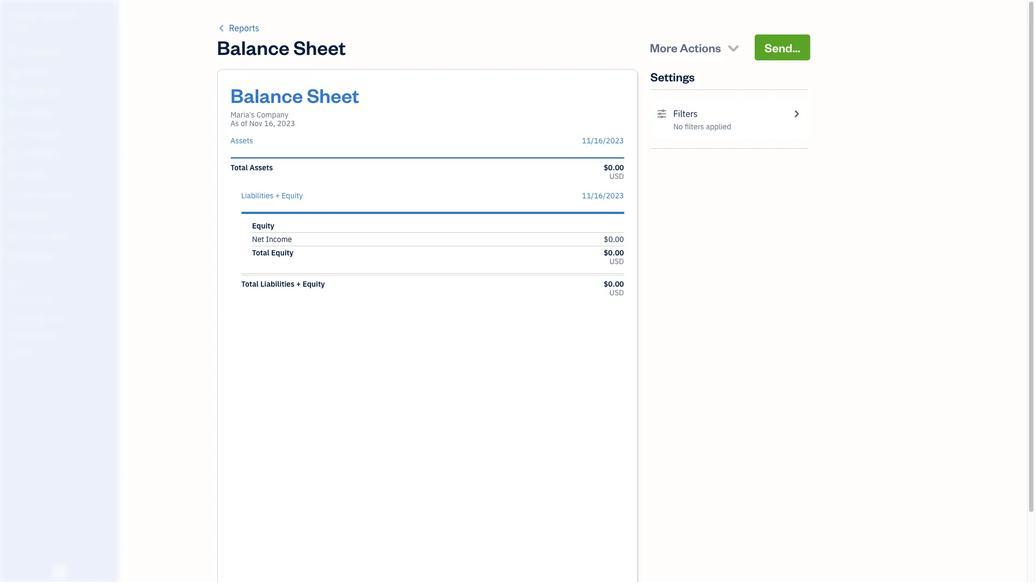 Task type: vqa. For each thing, say whether or not it's contained in the screenshot.
second "USD" from the bottom of the page
yes



Task type: describe. For each thing, give the bounding box(es) containing it.
net income
[[252, 235, 292, 244]]

0 vertical spatial +
[[275, 191, 280, 201]]

11/16/2023 for usd
[[582, 136, 624, 146]]

1 horizontal spatial +
[[296, 279, 301, 289]]

actions
[[680, 40, 721, 55]]

no
[[674, 122, 683, 132]]

chevrondown image
[[727, 40, 741, 55]]

team members image
[[8, 297, 115, 305]]

0 vertical spatial assets
[[231, 136, 253, 146]]

company inside maria's company owner
[[39, 10, 76, 20]]

owner
[[9, 22, 29, 30]]

chart image
[[7, 231, 20, 242]]

applied
[[706, 122, 732, 132]]

total for total assets
[[231, 163, 248, 173]]

sheet for balance sheet maria's company as of nov 16, 2023
[[307, 83, 360, 108]]

maria's inside maria's company owner
[[9, 10, 37, 20]]

2023
[[277, 119, 295, 128]]

2 $0.00 usd from the top
[[604, 248, 624, 266]]

balance for balance sheet maria's company as of nov 16, 2023
[[231, 83, 303, 108]]

report image
[[7, 252, 20, 263]]

1 vertical spatial assets
[[250, 163, 273, 173]]

total liabilities + equity
[[241, 279, 325, 289]]

more actions
[[650, 40, 721, 55]]

0 vertical spatial liabilities
[[241, 191, 274, 201]]

$0.00 usd for total assets
[[604, 163, 624, 181]]

send…
[[765, 40, 801, 55]]

items and services image
[[8, 314, 115, 323]]

estimate image
[[7, 88, 20, 99]]

income
[[266, 235, 292, 244]]

company inside 'balance sheet maria's company as of nov 16, 2023'
[[257, 110, 289, 120]]

client image
[[7, 67, 20, 78]]

nov
[[249, 119, 263, 128]]

balance sheet
[[217, 35, 346, 60]]

settings
[[651, 69, 695, 84]]

of
[[241, 119, 248, 128]]

as
[[231, 119, 239, 128]]

apps image
[[8, 279, 115, 288]]

expense image
[[7, 149, 20, 160]]

$0.00 for total assets
[[604, 163, 624, 173]]



Task type: locate. For each thing, give the bounding box(es) containing it.
liabilities down total equity
[[261, 279, 295, 289]]

11/16/2023 for $0.00
[[582, 191, 624, 201]]

reports button
[[217, 22, 260, 35]]

sheet inside 'balance sheet maria's company as of nov 16, 2023'
[[307, 83, 360, 108]]

1 vertical spatial total
[[252, 248, 270, 258]]

total for total liabilities + equity
[[241, 279, 259, 289]]

balance down reports
[[217, 35, 290, 60]]

0 vertical spatial 11/16/2023
[[582, 136, 624, 146]]

3 usd from the top
[[610, 288, 624, 298]]

3 $0.00 usd from the top
[[604, 279, 624, 298]]

1 vertical spatial maria's
[[231, 110, 255, 120]]

$0.00 for total liabilities + equity
[[604, 279, 624, 289]]

0 vertical spatial balance
[[217, 35, 290, 60]]

total up the liabilities + equity
[[231, 163, 248, 173]]

16,
[[264, 119, 275, 128]]

0 vertical spatial maria's
[[9, 10, 37, 20]]

balance sheet maria's company as of nov 16, 2023
[[231, 83, 360, 128]]

0 vertical spatial sheet
[[294, 35, 346, 60]]

timer image
[[7, 190, 20, 201]]

0 horizontal spatial company
[[39, 10, 76, 20]]

company
[[39, 10, 76, 20], [257, 110, 289, 120]]

assets
[[231, 136, 253, 146], [250, 163, 273, 173]]

liabilities + equity
[[241, 191, 303, 201]]

filters
[[674, 108, 698, 119]]

liabilities down total assets
[[241, 191, 274, 201]]

+
[[275, 191, 280, 201], [296, 279, 301, 289]]

maria's
[[9, 10, 37, 20], [231, 110, 255, 120]]

bank connections image
[[8, 331, 115, 340]]

0 horizontal spatial maria's
[[9, 10, 37, 20]]

settings image
[[657, 107, 667, 120]]

sheet
[[294, 35, 346, 60], [307, 83, 360, 108]]

2 vertical spatial $0.00 usd
[[604, 279, 624, 298]]

more
[[650, 40, 678, 55]]

1 vertical spatial 11/16/2023
[[582, 191, 624, 201]]

assets down "of"
[[231, 136, 253, 146]]

project image
[[7, 170, 20, 181]]

1 vertical spatial $0.00 usd
[[604, 248, 624, 266]]

money image
[[7, 211, 20, 222]]

1 vertical spatial +
[[296, 279, 301, 289]]

more actions button
[[641, 35, 751, 60]]

1 vertical spatial sheet
[[307, 83, 360, 108]]

total
[[231, 163, 248, 173], [252, 248, 270, 258], [241, 279, 259, 289]]

1 horizontal spatial company
[[257, 110, 289, 120]]

liabilities
[[241, 191, 274, 201], [261, 279, 295, 289]]

1 vertical spatial balance
[[231, 83, 303, 108]]

net
[[252, 235, 264, 244]]

2 usd from the top
[[610, 257, 624, 266]]

total for total equity
[[252, 248, 270, 258]]

11/16/2023
[[582, 136, 624, 146], [582, 191, 624, 201]]

equity
[[282, 191, 303, 201], [252, 221, 274, 231], [271, 248, 294, 258], [303, 279, 325, 289]]

2 vertical spatial total
[[241, 279, 259, 289]]

freshbooks image
[[51, 565, 68, 578]]

$0.00 usd for total liabilities + equity
[[604, 279, 624, 298]]

maria's up owner
[[9, 10, 37, 20]]

balance
[[217, 35, 290, 60], [231, 83, 303, 108]]

total assets
[[231, 163, 273, 173]]

maria's inside 'balance sheet maria's company as of nov 16, 2023'
[[231, 110, 255, 120]]

2 vertical spatial usd
[[610, 288, 624, 298]]

0 vertical spatial total
[[231, 163, 248, 173]]

chevronright image
[[792, 107, 802, 120]]

1 $0.00 usd from the top
[[604, 163, 624, 181]]

usd for total liabilities + equity
[[610, 288, 624, 298]]

0 vertical spatial usd
[[610, 172, 624, 181]]

0 vertical spatial company
[[39, 10, 76, 20]]

maria's company owner
[[9, 10, 76, 30]]

no filters applied
[[674, 122, 732, 132]]

0 horizontal spatial +
[[275, 191, 280, 201]]

balance up 16,
[[231, 83, 303, 108]]

1 vertical spatial usd
[[610, 257, 624, 266]]

assets up the liabilities + equity
[[250, 163, 273, 173]]

$0.00 usd
[[604, 163, 624, 181], [604, 248, 624, 266], [604, 279, 624, 298]]

main element
[[0, 0, 146, 583]]

$0.00
[[604, 163, 624, 173], [604, 235, 624, 244], [604, 248, 624, 258], [604, 279, 624, 289]]

1 vertical spatial liabilities
[[261, 279, 295, 289]]

total down net on the left top of page
[[252, 248, 270, 258]]

1 vertical spatial company
[[257, 110, 289, 120]]

balance inside 'balance sheet maria's company as of nov 16, 2023'
[[231, 83, 303, 108]]

reports
[[229, 23, 260, 33]]

payment image
[[7, 129, 20, 140]]

1 11/16/2023 from the top
[[582, 136, 624, 146]]

2 11/16/2023 from the top
[[582, 191, 624, 201]]

sheet for balance sheet
[[294, 35, 346, 60]]

0 vertical spatial $0.00 usd
[[604, 163, 624, 181]]

maria's left 16,
[[231, 110, 255, 120]]

total equity
[[252, 248, 294, 258]]

settings image
[[8, 348, 115, 357]]

filters
[[685, 122, 705, 132]]

send… button
[[755, 35, 811, 60]]

balance for balance sheet
[[217, 35, 290, 60]]

usd for total assets
[[610, 172, 624, 181]]

1 usd from the top
[[610, 172, 624, 181]]

chevronleft image
[[217, 22, 227, 35]]

$0.00 for total
[[604, 248, 624, 258]]

usd
[[610, 172, 624, 181], [610, 257, 624, 266], [610, 288, 624, 298]]

dashboard image
[[7, 47, 20, 58]]

total down total equity
[[241, 279, 259, 289]]

invoice image
[[7, 108, 20, 119]]

1 horizontal spatial maria's
[[231, 110, 255, 120]]



